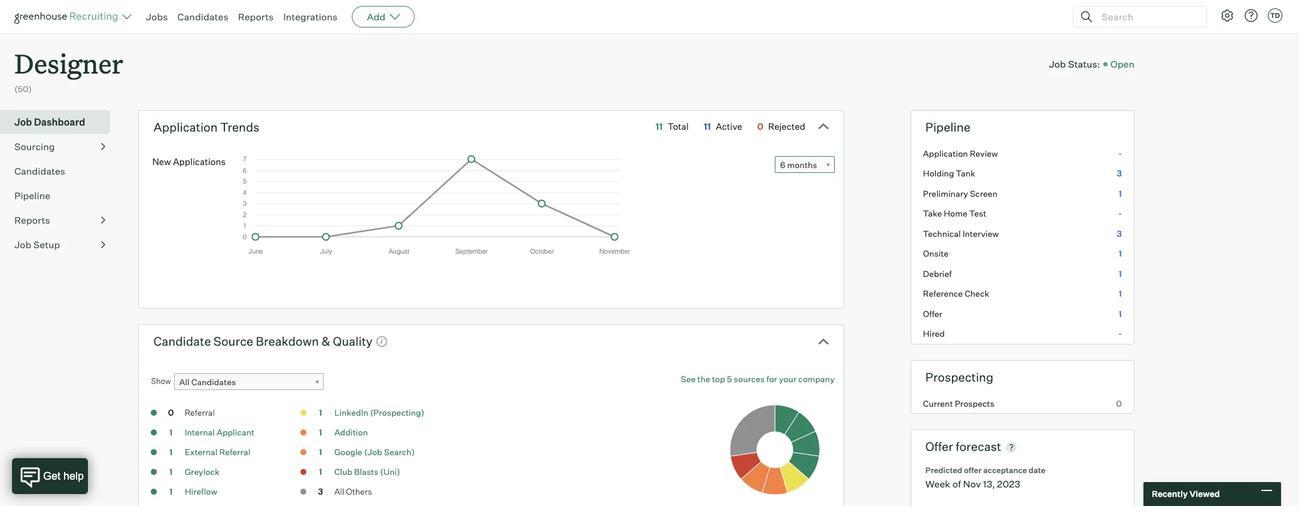 Task type: locate. For each thing, give the bounding box(es) containing it.
2 11 from the left
[[704, 121, 711, 132]]

job left status:
[[1049, 58, 1066, 70]]

0 vertical spatial -
[[1118, 148, 1122, 158]]

addition link
[[334, 427, 368, 438]]

trends
[[220, 119, 259, 134]]

1 horizontal spatial reports link
[[238, 11, 274, 23]]

1 vertical spatial 3
[[1117, 228, 1122, 239]]

1 vertical spatial candidates link
[[14, 164, 105, 178]]

club
[[334, 467, 352, 477]]

2 vertical spatial job
[[14, 239, 31, 251]]

1 vertical spatial job
[[14, 116, 32, 128]]

technical interview
[[923, 228, 999, 239]]

reports left integrations link
[[238, 11, 274, 23]]

1 link left the greylock link
[[159, 466, 183, 480]]

candidate
[[153, 334, 211, 349]]

0 vertical spatial reports link
[[238, 11, 274, 23]]

predicted offer acceptance date week of nov 13, 2023
[[925, 466, 1045, 490]]

offer
[[923, 309, 942, 319], [925, 439, 953, 454]]

0 vertical spatial offer
[[923, 309, 942, 319]]

11 total
[[656, 121, 689, 132]]

11 left active
[[704, 121, 711, 132]]

job for job setup
[[14, 239, 31, 251]]

0 vertical spatial - link
[[911, 143, 1134, 163]]

job up sourcing
[[14, 116, 32, 128]]

0 vertical spatial job
[[1049, 58, 1066, 70]]

0 horizontal spatial referral
[[185, 408, 215, 418]]

forecast
[[956, 439, 1001, 454]]

0 horizontal spatial 11
[[656, 121, 663, 132]]

job left the setup
[[14, 239, 31, 251]]

1 horizontal spatial reports
[[238, 11, 274, 23]]

2 - from the top
[[1118, 208, 1122, 219]]

reference
[[923, 289, 963, 299]]

open
[[1110, 58, 1135, 70]]

offer
[[964, 466, 982, 475]]

all right the show
[[179, 377, 190, 387]]

reports link down pipeline link
[[14, 213, 105, 227]]

candidates link right "jobs"
[[177, 11, 228, 23]]

all
[[179, 377, 190, 387], [334, 487, 344, 497]]

1 vertical spatial referral
[[219, 447, 250, 457]]

prospects
[[955, 398, 994, 409]]

0 horizontal spatial 0
[[168, 408, 174, 418]]

0 horizontal spatial all
[[179, 377, 190, 387]]

1 vertical spatial offer
[[925, 439, 953, 454]]

interview
[[963, 228, 999, 239]]

all for all candidates
[[179, 377, 190, 387]]

pipeline up holding tank
[[925, 119, 970, 134]]

see the top 5 sources for your company
[[681, 374, 835, 384]]

dashboard
[[34, 116, 85, 128]]

1 vertical spatial reports link
[[14, 213, 105, 227]]

0 vertical spatial candidates
[[177, 11, 228, 23]]

viewed
[[1190, 489, 1220, 499]]

1 horizontal spatial 11
[[704, 121, 711, 132]]

13,
[[983, 478, 995, 490]]

candidates link
[[177, 11, 228, 23], [14, 164, 105, 178]]

1 horizontal spatial 0
[[757, 121, 763, 132]]

addition
[[334, 427, 368, 438]]

3 - link from the top
[[911, 324, 1134, 344]]

1 link for linkedin (prospecting)
[[308, 407, 332, 421]]

1 vertical spatial reports
[[14, 214, 50, 226]]

sourcing link
[[14, 139, 105, 154]]

3
[[1117, 168, 1122, 178], [1117, 228, 1122, 239], [318, 487, 323, 497]]

candidates
[[177, 11, 228, 23], [14, 165, 65, 177], [191, 377, 236, 387]]

11
[[656, 121, 663, 132], [704, 121, 711, 132]]

offer down reference
[[923, 309, 942, 319]]

referral down applicant
[[219, 447, 250, 457]]

1 link for greylock
[[159, 466, 183, 480]]

td button
[[1266, 6, 1285, 25]]

1 horizontal spatial referral
[[219, 447, 250, 457]]

candidate source data is not real-time. data may take up to two days to reflect accurately. image
[[376, 336, 388, 348]]

predicted
[[925, 466, 962, 475]]

club blasts (uni) link
[[334, 467, 400, 477]]

greylock link
[[185, 467, 220, 477]]

1 vertical spatial -
[[1118, 208, 1122, 219]]

application trends
[[153, 119, 259, 134]]

reports up job setup
[[14, 214, 50, 226]]

holding
[[923, 168, 954, 178]]

linkedin
[[334, 408, 368, 418]]

internal applicant
[[185, 427, 254, 438]]

candidates link up pipeline link
[[14, 164, 105, 178]]

configure image
[[1220, 8, 1234, 23]]

candidates right "jobs"
[[177, 11, 228, 23]]

job inside job setup link
[[14, 239, 31, 251]]

recently viewed
[[1152, 489, 1220, 499]]

status:
[[1068, 58, 1100, 70]]

1 - link from the top
[[911, 143, 1134, 163]]

5
[[727, 374, 732, 384]]

your
[[779, 374, 797, 384]]

3 for technical interview
[[1117, 228, 1122, 239]]

1 link left google
[[308, 447, 332, 460]]

the
[[697, 374, 710, 384]]

1 vertical spatial - link
[[911, 204, 1134, 224]]

external referral
[[185, 447, 250, 457]]

source
[[214, 334, 253, 349]]

offer up the predicted
[[925, 439, 953, 454]]

- link
[[911, 143, 1134, 163], [911, 204, 1134, 224], [911, 324, 1134, 344]]

1 - from the top
[[1118, 148, 1122, 158]]

greenhouse recruiting image
[[14, 10, 122, 24]]

job dashboard
[[14, 116, 85, 128]]

of
[[952, 478, 961, 490]]

debrief
[[923, 268, 952, 279]]

0 horizontal spatial reports link
[[14, 213, 105, 227]]

0
[[757, 121, 763, 132], [1116, 398, 1122, 409], [168, 408, 174, 418]]

see the top 5 sources for your company link
[[681, 374, 835, 385]]

0 vertical spatial all
[[179, 377, 190, 387]]

referral up internal
[[185, 408, 215, 418]]

-
[[1118, 148, 1122, 158], [1118, 208, 1122, 219], [1118, 329, 1122, 339]]

pipeline down sourcing
[[14, 190, 50, 201]]

2 - link from the top
[[911, 204, 1134, 224]]

candidates down sourcing
[[14, 165, 65, 177]]

1 link left external
[[159, 447, 183, 460]]

2 vertical spatial - link
[[911, 324, 1134, 344]]

1 horizontal spatial all
[[334, 487, 344, 497]]

reports link
[[238, 11, 274, 23], [14, 213, 105, 227]]

current prospects
[[923, 398, 994, 409]]

rejected
[[768, 121, 805, 132]]

td
[[1270, 11, 1280, 20]]

1 vertical spatial candidates
[[14, 165, 65, 177]]

reports link left integrations link
[[238, 11, 274, 23]]

hireflow
[[185, 487, 217, 497]]

integrations
[[283, 11, 338, 23]]

all left "others"
[[334, 487, 344, 497]]

0 vertical spatial pipeline
[[925, 119, 970, 134]]

0 horizontal spatial pipeline
[[14, 190, 50, 201]]

tank
[[956, 168, 975, 178]]

internal
[[185, 427, 215, 438]]

3 - from the top
[[1118, 329, 1122, 339]]

1 link left hireflow
[[159, 486, 183, 500]]

1 link left 'club'
[[308, 466, 332, 480]]

sources
[[734, 374, 765, 384]]

1 link left internal
[[159, 427, 183, 441]]

1 link left 'addition' link
[[308, 427, 332, 441]]

offer for offer forecast
[[925, 439, 953, 454]]

2 vertical spatial -
[[1118, 329, 1122, 339]]

candidates down the source
[[191, 377, 236, 387]]

job inside job dashboard link
[[14, 116, 32, 128]]

pipeline
[[925, 119, 970, 134], [14, 190, 50, 201]]

1 vertical spatial pipeline
[[14, 190, 50, 201]]

designer (50)
[[14, 45, 123, 94]]

blasts
[[354, 467, 378, 477]]

0 vertical spatial 3
[[1117, 168, 1122, 178]]

(job
[[364, 447, 382, 457]]

1 link for club blasts (uni)
[[308, 466, 332, 480]]

candidate source data is not real-time. data may take up to two days to reflect accurately. element
[[373, 331, 388, 352]]

top
[[712, 374, 725, 384]]

0 vertical spatial candidates link
[[177, 11, 228, 23]]

nov
[[963, 478, 981, 490]]

1 11 from the left
[[656, 121, 663, 132]]

11 left total on the top of the page
[[656, 121, 663, 132]]

candidate source breakdown & quality
[[153, 334, 373, 349]]

1 link left linkedin
[[308, 407, 332, 421]]

- for first - "link" from the bottom of the page
[[1118, 329, 1122, 339]]

0 horizontal spatial reports
[[14, 214, 50, 226]]

referral
[[185, 408, 215, 418], [219, 447, 250, 457]]

1 vertical spatial all
[[334, 487, 344, 497]]

sourcing
[[14, 140, 55, 152]]



Task type: vqa. For each thing, say whether or not it's contained in the screenshot.


Task type: describe. For each thing, give the bounding box(es) containing it.
11 for 11 active
[[704, 121, 711, 132]]

active
[[716, 121, 742, 132]]

1 link for hireflow
[[159, 486, 183, 500]]

6 months link
[[775, 156, 835, 174]]

1 horizontal spatial pipeline
[[925, 119, 970, 134]]

(50)
[[14, 84, 32, 94]]

designer link
[[14, 34, 123, 83]]

months
[[787, 160, 817, 170]]

1 link for addition
[[308, 427, 332, 441]]

new
[[152, 156, 171, 168]]

add
[[367, 11, 385, 23]]

acceptance
[[983, 466, 1027, 475]]

6
[[780, 160, 785, 170]]

job setup
[[14, 239, 60, 251]]

search)
[[384, 447, 415, 457]]

greylock
[[185, 467, 220, 477]]

new applications
[[152, 156, 226, 168]]

prospecting
[[925, 370, 994, 385]]

pipeline inside pipeline link
[[14, 190, 50, 201]]

2 vertical spatial 3
[[318, 487, 323, 497]]

offer for offer
[[923, 309, 942, 319]]

2023
[[997, 478, 1020, 490]]

&
[[321, 334, 330, 349]]

hireflow link
[[185, 487, 217, 497]]

all for all others
[[334, 487, 344, 497]]

1 link for internal applicant
[[159, 427, 183, 441]]

week
[[925, 478, 950, 490]]

0 vertical spatial reports
[[238, 11, 274, 23]]

1 link for google (job search)
[[308, 447, 332, 460]]

- for 3rd - "link" from the bottom
[[1118, 148, 1122, 158]]

offer forecast
[[925, 439, 1001, 454]]

jobs link
[[146, 11, 168, 23]]

preliminary
[[923, 188, 968, 198]]

pipeline link
[[14, 188, 105, 203]]

(prospecting)
[[370, 408, 424, 418]]

job for job status:
[[1049, 58, 1066, 70]]

linkedin (prospecting) link
[[334, 408, 424, 418]]

11 active
[[704, 121, 742, 132]]

all candidates link
[[174, 374, 323, 391]]

job for job dashboard
[[14, 116, 32, 128]]

holding tank
[[923, 168, 975, 178]]

company
[[798, 374, 835, 384]]

- for second - "link" from the top
[[1118, 208, 1122, 219]]

job setup link
[[14, 237, 105, 252]]

recently
[[1152, 489, 1188, 499]]

2 vertical spatial candidates
[[191, 377, 236, 387]]

all others
[[334, 487, 372, 497]]

all candidates
[[179, 377, 236, 387]]

external referral link
[[185, 447, 250, 457]]

td button
[[1268, 8, 1282, 23]]

application
[[153, 119, 218, 134]]

1 link for external referral
[[159, 447, 183, 460]]

screen
[[970, 188, 998, 198]]

linkedin (prospecting)
[[334, 408, 424, 418]]

club blasts (uni)
[[334, 467, 400, 477]]

1 horizontal spatial candidates link
[[177, 11, 228, 23]]

applications
[[173, 156, 226, 168]]

11 for 11 total
[[656, 121, 663, 132]]

job status:
[[1049, 58, 1100, 70]]

0 rejected
[[757, 121, 805, 132]]

google (job search)
[[334, 447, 415, 457]]

applicant
[[217, 427, 254, 438]]

show
[[151, 377, 171, 386]]

0 horizontal spatial candidates link
[[14, 164, 105, 178]]

others
[[346, 487, 372, 497]]

integrations link
[[283, 11, 338, 23]]

reference check
[[923, 289, 989, 299]]

2 horizontal spatial 0
[[1116, 398, 1122, 409]]

candidates inside "link"
[[14, 165, 65, 177]]

3 for holding tank
[[1117, 168, 1122, 178]]

Search text field
[[1099, 8, 1196, 25]]

onsite
[[923, 248, 949, 259]]

preliminary screen
[[923, 188, 998, 198]]

total
[[668, 121, 689, 132]]

external
[[185, 447, 218, 457]]

add button
[[352, 6, 415, 28]]

google (job search) link
[[334, 447, 415, 457]]

breakdown
[[256, 334, 319, 349]]

internal applicant link
[[185, 427, 254, 438]]

quality
[[333, 334, 373, 349]]

current
[[923, 398, 953, 409]]

0 vertical spatial referral
[[185, 408, 215, 418]]

6 months
[[780, 160, 817, 170]]

jobs
[[146, 11, 168, 23]]



